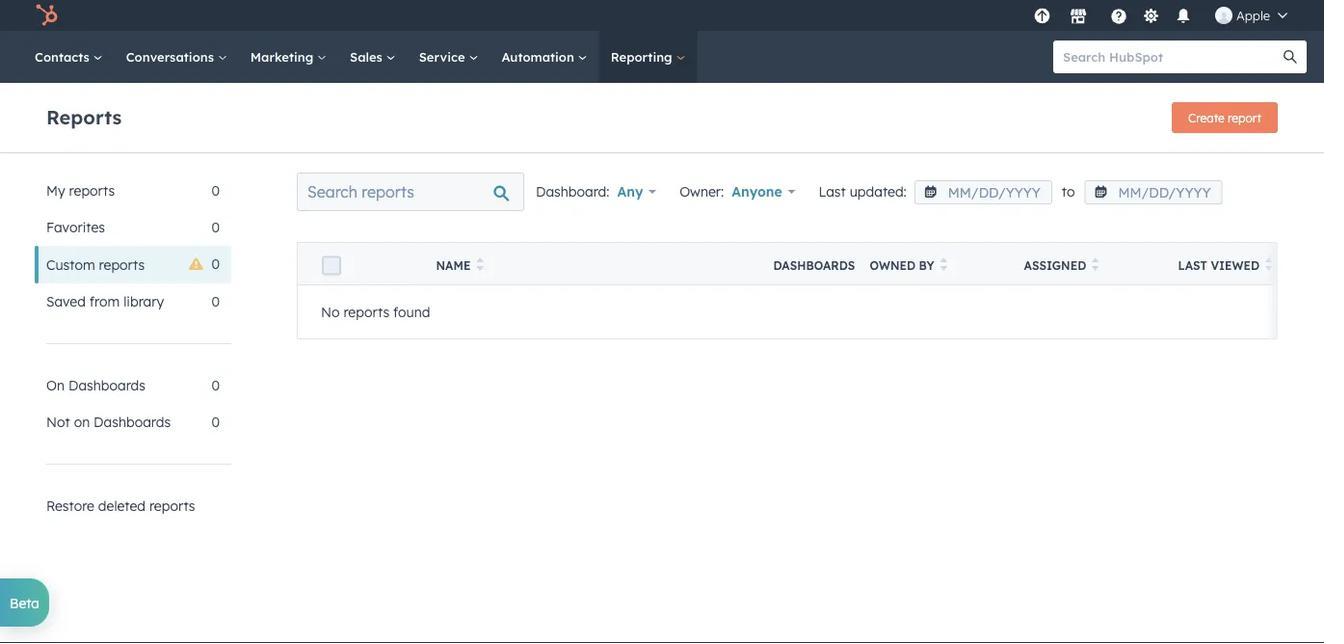 Task type: describe. For each thing, give the bounding box(es) containing it.
sales link
[[338, 31, 408, 83]]

press to sort. element for last viewed
[[1266, 257, 1273, 274]]

last viewed button
[[1156, 242, 1325, 285]]

search image
[[1284, 50, 1298, 64]]

reporting link
[[599, 31, 698, 83]]

my reports
[[46, 182, 115, 199]]

press to sort. image for assigned
[[1093, 257, 1100, 271]]

help image
[[1111, 9, 1128, 26]]

restore deleted reports
[[46, 498, 195, 514]]

settings link
[[1140, 5, 1164, 26]]

owned by
[[870, 258, 935, 273]]

custom
[[46, 256, 95, 273]]

create
[[1189, 110, 1225, 125]]

any button
[[618, 178, 657, 205]]

on dashboards
[[46, 377, 146, 394]]

to
[[1062, 183, 1075, 200]]

settings image
[[1143, 8, 1160, 26]]

0 vertical spatial dashboards
[[774, 258, 856, 273]]

owned
[[870, 258, 916, 273]]

search button
[[1275, 40, 1307, 73]]

conversations link
[[114, 31, 239, 83]]

0 for favorites
[[212, 219, 220, 236]]

0 for my reports
[[212, 182, 220, 199]]

press to sort. element for name
[[477, 257, 484, 274]]

updated:
[[850, 183, 907, 200]]

no reports found
[[321, 303, 430, 320]]

restore deleted reports button
[[35, 488, 231, 525]]

1 vertical spatial dashboards
[[68, 377, 146, 394]]

0 for not on dashboards
[[212, 414, 220, 431]]

name button
[[413, 242, 751, 285]]

beta button
[[0, 579, 49, 627]]

saved from library
[[46, 293, 164, 310]]

marketing link
[[239, 31, 338, 83]]

service link
[[408, 31, 490, 83]]

reports for my
[[69, 182, 115, 199]]

notifications image
[[1175, 9, 1193, 26]]

found
[[393, 303, 430, 320]]

saved
[[46, 293, 86, 310]]

custom reports
[[46, 256, 145, 273]]

favorites
[[46, 219, 105, 236]]

restore
[[46, 498, 94, 514]]

Search HubSpot search field
[[1054, 40, 1290, 73]]

reports for no
[[344, 303, 390, 320]]

reports
[[46, 105, 122, 129]]

create report
[[1189, 110, 1262, 125]]

dashboard:
[[536, 183, 610, 200]]

upgrade link
[[1031, 5, 1055, 26]]

0 for saved from library
[[212, 293, 220, 310]]

anyone button
[[732, 178, 796, 205]]

last viewed
[[1179, 258, 1260, 273]]

apple menu
[[1029, 0, 1302, 31]]



Task type: vqa. For each thing, say whether or not it's contained in the screenshot.
Press to sort. icon within Name button
yes



Task type: locate. For each thing, give the bounding box(es) containing it.
5 0 from the top
[[212, 377, 220, 394]]

dashboards left owned
[[774, 258, 856, 273]]

press to sort. element inside 'last viewed' button
[[1266, 257, 1273, 274]]

2 horizontal spatial press to sort. image
[[1266, 257, 1273, 271]]

press to sort. image right assigned
[[1093, 257, 1100, 271]]

dashboards up not on dashboards on the left of the page
[[68, 377, 146, 394]]

sales
[[350, 49, 386, 65]]

press to sort. image inside assigned button
[[1093, 257, 1100, 271]]

0 vertical spatial last
[[819, 183, 846, 200]]

last
[[819, 183, 846, 200], [1179, 258, 1208, 273]]

report
[[1228, 110, 1262, 125]]

press to sort. element inside "name" "button"
[[477, 257, 484, 274]]

3 0 from the top
[[212, 256, 220, 272]]

last inside button
[[1179, 258, 1208, 273]]

reports banner
[[46, 96, 1279, 133]]

press to sort. element right name
[[477, 257, 484, 274]]

6 0 from the top
[[212, 414, 220, 431]]

service
[[419, 49, 469, 65]]

reports inside button
[[149, 498, 195, 514]]

press to sort. image
[[477, 257, 484, 271], [1093, 257, 1100, 271], [1266, 257, 1273, 271]]

3 press to sort. element from the left
[[1093, 257, 1100, 274]]

2 press to sort. image from the left
[[1093, 257, 1100, 271]]

1 horizontal spatial last
[[1179, 258, 1208, 273]]

assigned button
[[1001, 242, 1156, 285]]

contacts
[[35, 49, 93, 65]]

press to sort. image for last viewed
[[1266, 257, 1273, 271]]

last left "viewed"
[[1179, 258, 1208, 273]]

apple
[[1237, 7, 1271, 23]]

press to sort. element right assigned
[[1093, 257, 1100, 274]]

Search reports search field
[[297, 173, 525, 211]]

owned by button
[[847, 242, 1001, 285]]

0
[[212, 182, 220, 199], [212, 219, 220, 236], [212, 256, 220, 272], [212, 293, 220, 310], [212, 377, 220, 394], [212, 414, 220, 431]]

bob builder image
[[1216, 7, 1233, 24]]

apple button
[[1204, 0, 1300, 31]]

create report link
[[1173, 102, 1279, 133]]

viewed
[[1211, 258, 1260, 273]]

any
[[618, 183, 643, 200]]

library
[[124, 293, 164, 310]]

name
[[436, 258, 471, 273]]

dashboards
[[774, 258, 856, 273], [68, 377, 146, 394], [94, 414, 171, 431]]

3 press to sort. image from the left
[[1266, 257, 1273, 271]]

reports for custom
[[99, 256, 145, 273]]

by
[[919, 258, 935, 273]]

assigned
[[1024, 258, 1087, 273]]

1 horizontal spatial mm/dd/yyyy text field
[[1085, 180, 1223, 204]]

last for last viewed
[[1179, 258, 1208, 273]]

2 vertical spatial dashboards
[[94, 414, 171, 431]]

hubspot link
[[23, 4, 72, 27]]

0 for on dashboards
[[212, 377, 220, 394]]

1 vertical spatial last
[[1179, 258, 1208, 273]]

2 0 from the top
[[212, 219, 220, 236]]

reports right my
[[69, 182, 115, 199]]

upgrade image
[[1034, 8, 1051, 26]]

automation link
[[490, 31, 599, 83]]

press to sort. element inside the 'owned by' button
[[941, 257, 948, 274]]

conversations
[[126, 49, 218, 65]]

press to sort. image right "viewed"
[[1266, 257, 1273, 271]]

contacts link
[[23, 31, 114, 83]]

press to sort. element right "viewed"
[[1266, 257, 1273, 274]]

1 horizontal spatial press to sort. image
[[1093, 257, 1100, 271]]

reports
[[69, 182, 115, 199], [99, 256, 145, 273], [344, 303, 390, 320], [149, 498, 195, 514]]

MM/DD/YYYY text field
[[915, 180, 1053, 204], [1085, 180, 1223, 204]]

last updated:
[[819, 183, 907, 200]]

mm/dd/yyyy text field right to
[[1085, 180, 1223, 204]]

anyone
[[732, 183, 783, 200]]

press to sort. element for owned by
[[941, 257, 948, 274]]

dashboards right on
[[94, 414, 171, 431]]

4 press to sort. element from the left
[[1266, 257, 1273, 274]]

my
[[46, 182, 65, 199]]

deleted
[[98, 498, 146, 514]]

hubspot image
[[35, 4, 58, 27]]

reports right deleted
[[149, 498, 195, 514]]

press to sort. element for assigned
[[1093, 257, 1100, 274]]

1 0 from the top
[[212, 182, 220, 199]]

last for last updated:
[[819, 183, 846, 200]]

mm/dd/yyyy text field up press to sort. image
[[915, 180, 1053, 204]]

notifications button
[[1168, 0, 1200, 31]]

press to sort. image right name
[[477, 257, 484, 271]]

4 0 from the top
[[212, 293, 220, 310]]

no
[[321, 303, 340, 320]]

from
[[89, 293, 120, 310]]

press to sort. element
[[477, 257, 484, 274], [941, 257, 948, 274], [1093, 257, 1100, 274], [1266, 257, 1273, 274]]

0 horizontal spatial mm/dd/yyyy text field
[[915, 180, 1053, 204]]

help button
[[1103, 0, 1136, 31]]

on
[[74, 414, 90, 431]]

owner:
[[680, 183, 724, 200]]

press to sort. element right the by
[[941, 257, 948, 274]]

not
[[46, 414, 70, 431]]

0 horizontal spatial press to sort. image
[[477, 257, 484, 271]]

reporting
[[611, 49, 676, 65]]

2 mm/dd/yyyy text field from the left
[[1085, 180, 1223, 204]]

press to sort. image inside 'last viewed' button
[[1266, 257, 1273, 271]]

not on dashboards
[[46, 414, 171, 431]]

beta
[[10, 594, 40, 611]]

automation
[[502, 49, 578, 65]]

reports up saved from library
[[99, 256, 145, 273]]

0 horizontal spatial last
[[819, 183, 846, 200]]

press to sort. image
[[941, 257, 948, 271]]

marketplaces button
[[1059, 0, 1099, 31]]

reports right no
[[344, 303, 390, 320]]

2 press to sort. element from the left
[[941, 257, 948, 274]]

on
[[46, 377, 65, 394]]

1 press to sort. element from the left
[[477, 257, 484, 274]]

press to sort. image for name
[[477, 257, 484, 271]]

last left updated:
[[819, 183, 846, 200]]

1 press to sort. image from the left
[[477, 257, 484, 271]]

1 mm/dd/yyyy text field from the left
[[915, 180, 1053, 204]]

marketplaces image
[[1070, 9, 1088, 26]]

press to sort. element inside assigned button
[[1093, 257, 1100, 274]]

press to sort. image inside "name" "button"
[[477, 257, 484, 271]]

marketing
[[250, 49, 317, 65]]



